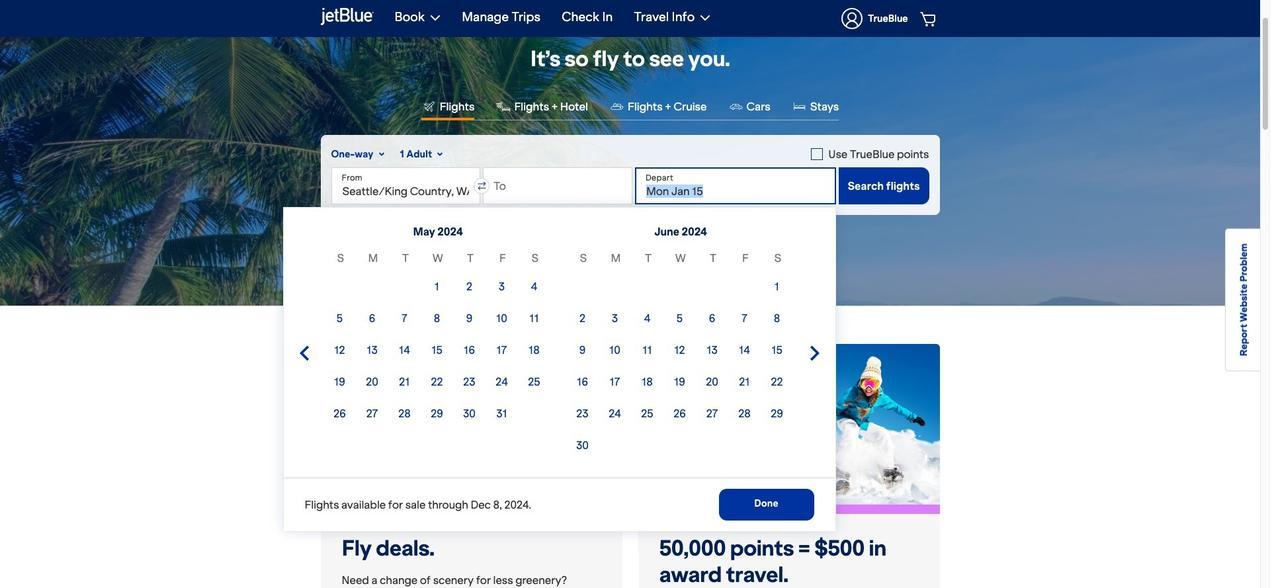 Task type: locate. For each thing, give the bounding box(es) containing it.
None checkbox
[[811, 146, 929, 162]]

jetblue home image
[[321, 6, 373, 27]]

banner
[[0, 0, 1260, 37]]

navigation
[[384, 0, 940, 37]]

next month image
[[807, 345, 823, 361]]

None text field
[[331, 167, 480, 204], [483, 167, 632, 204], [331, 167, 480, 204], [483, 167, 632, 204]]



Task type: describe. For each thing, give the bounding box(es) containing it.
Depart Press DOWN ARROW key to select available dates field
[[635, 167, 836, 204]]

previous month image
[[296, 345, 312, 361]]

shopping cart (empty) image
[[920, 11, 938, 26]]



Task type: vqa. For each thing, say whether or not it's contained in the screenshot.
Return Press DOWN ARROW key to select available dates field
no



